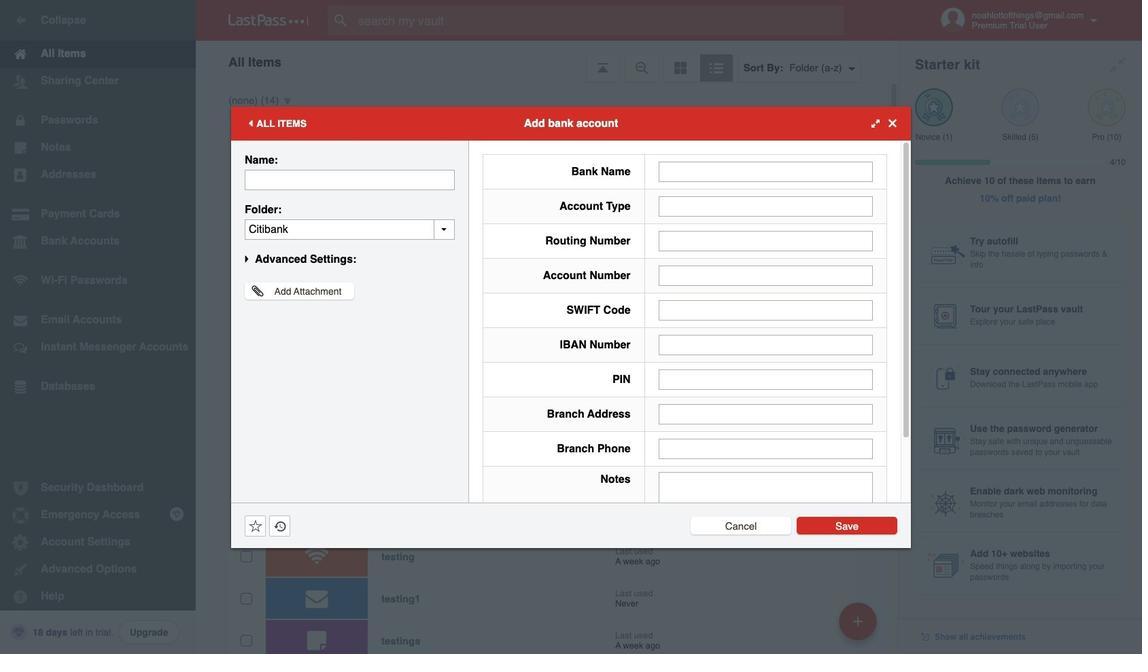 Task type: describe. For each thing, give the bounding box(es) containing it.
Search search field
[[328, 5, 871, 35]]

main navigation navigation
[[0, 0, 196, 655]]

new item image
[[853, 617, 863, 626]]



Task type: locate. For each thing, give the bounding box(es) containing it.
new item navigation
[[834, 599, 885, 655]]

None text field
[[245, 170, 455, 190], [658, 369, 873, 390], [658, 404, 873, 425], [658, 439, 873, 459], [658, 472, 873, 556], [245, 170, 455, 190], [658, 369, 873, 390], [658, 404, 873, 425], [658, 439, 873, 459], [658, 472, 873, 556]]

None text field
[[658, 161, 873, 182], [658, 196, 873, 217], [245, 219, 455, 240], [658, 231, 873, 251], [658, 265, 873, 286], [658, 300, 873, 321], [658, 335, 873, 355], [658, 161, 873, 182], [658, 196, 873, 217], [245, 219, 455, 240], [658, 231, 873, 251], [658, 265, 873, 286], [658, 300, 873, 321], [658, 335, 873, 355]]

dialog
[[231, 106, 911, 565]]

vault options navigation
[[196, 41, 899, 82]]

search my vault text field
[[328, 5, 871, 35]]

lastpass image
[[228, 14, 309, 27]]



Task type: vqa. For each thing, say whether or not it's contained in the screenshot.
'Dialog'
yes



